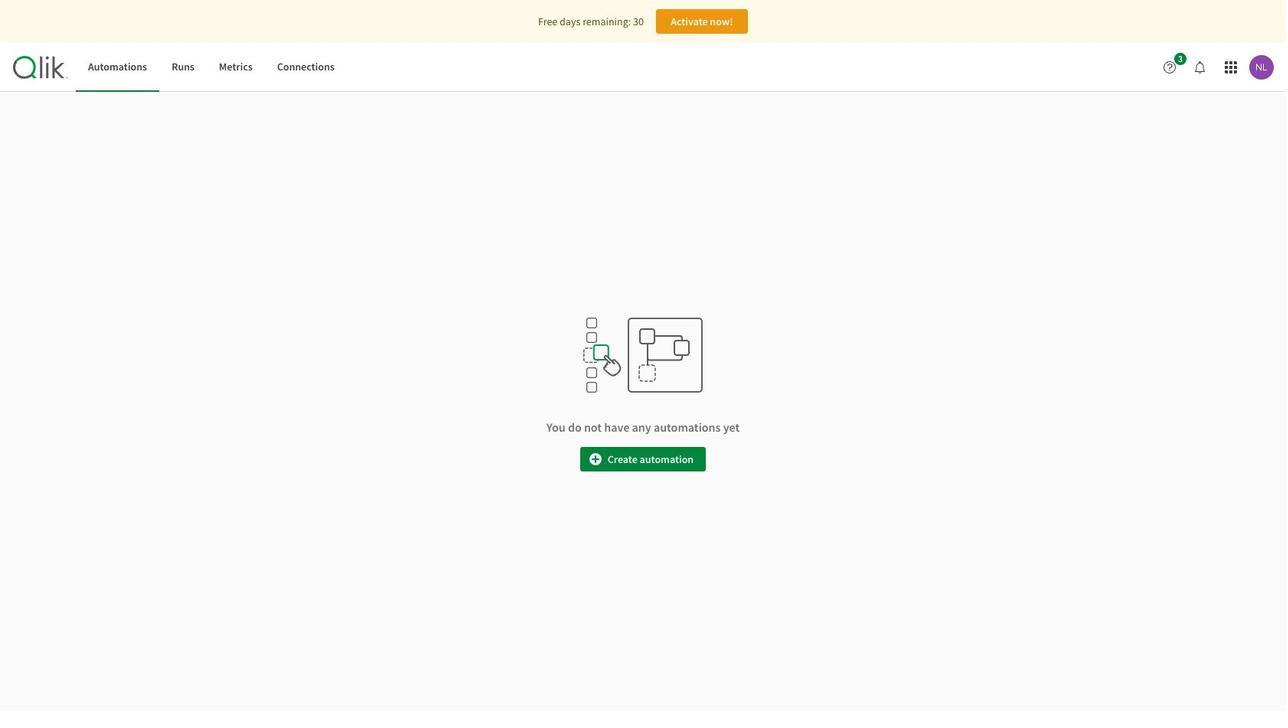 Task type: vqa. For each thing, say whether or not it's contained in the screenshot.
tab list
yes



Task type: locate. For each thing, give the bounding box(es) containing it.
tab list
[[76, 43, 347, 92]]

noah lott image
[[1250, 55, 1275, 80]]



